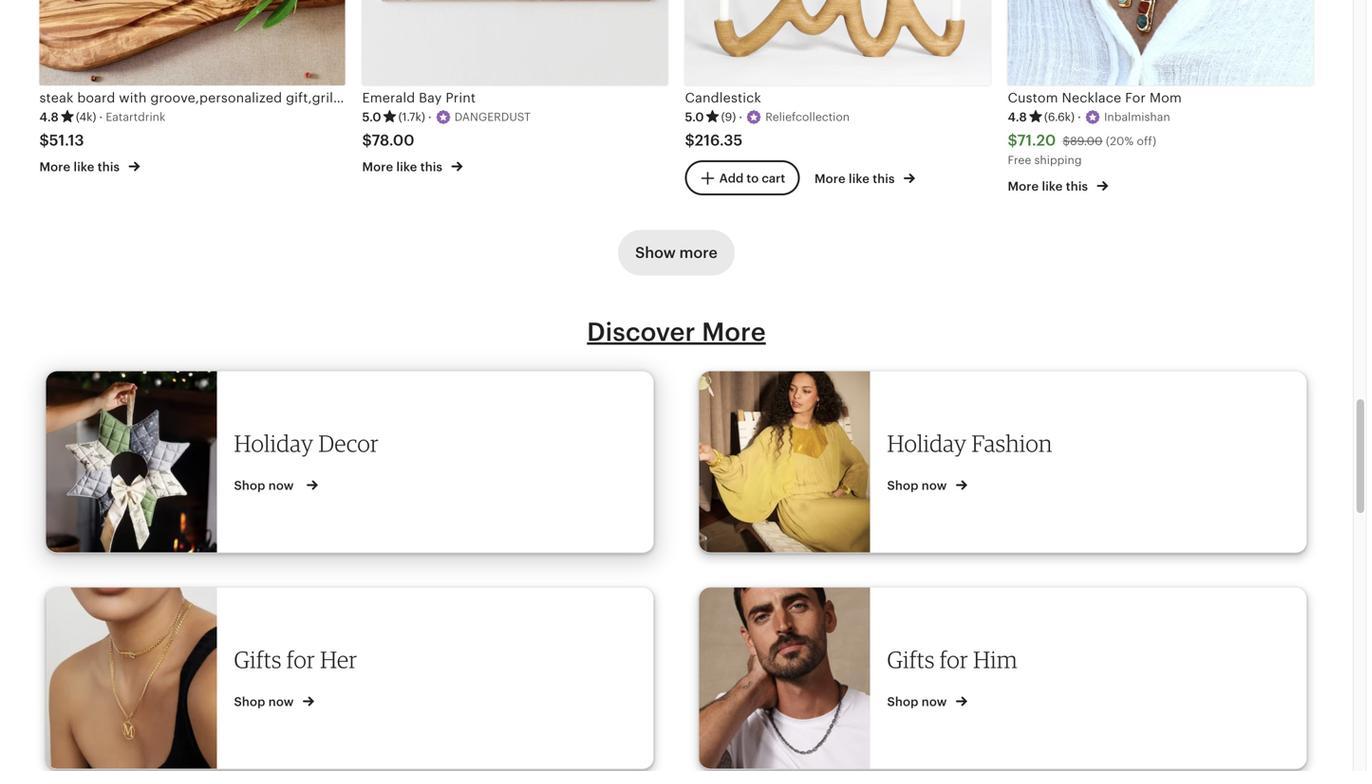 Task type: describe. For each thing, give the bounding box(es) containing it.
(20%
[[1106, 135, 1134, 148]]

master
[[411, 90, 456, 106]]

him
[[973, 646, 1018, 674]]

1 · from the left
[[99, 110, 103, 124]]

more like this for emerald
[[362, 160, 446, 174]]

4.8 for steak
[[39, 110, 59, 124]]

216.35
[[695, 132, 743, 149]]

discover
[[587, 317, 696, 347]]

4.8 for custom
[[1008, 110, 1027, 124]]

shop for gifts for him
[[887, 696, 919, 710]]

more for steak board with groove,personalized gift,grill board,grill master
[[39, 160, 70, 174]]

71.20
[[1017, 132, 1056, 149]]

gifts for her
[[234, 646, 357, 674]]

more like this for steak
[[39, 160, 123, 174]]

89.00
[[1070, 135, 1103, 148]]

more right cart
[[815, 172, 846, 186]]

more down more
[[702, 317, 766, 347]]

this for steak
[[98, 160, 120, 174]]

board,grill
[[341, 90, 408, 106]]

shop now for holiday decor
[[234, 479, 297, 493]]

board
[[77, 90, 115, 106]]

reliefcollection
[[765, 111, 850, 124]]

shipping
[[1034, 154, 1082, 166]]

eatartdrink
[[106, 111, 166, 124]]

shop now for holiday fashion
[[887, 479, 950, 493]]

holiday decor
[[234, 430, 379, 458]]

mom
[[1150, 90, 1182, 106]]

custom necklace for mom, best holiday gift, personalized jewelry necklaces, custom birthstone necklace, family birthstone necklace, for her. image
[[1008, 0, 1314, 86]]

custom
[[1008, 90, 1058, 106]]

(9)
[[721, 111, 736, 123]]

show more link
[[618, 230, 735, 276]]

necklace
[[1062, 90, 1122, 106]]

holiday for holiday fashion
[[887, 430, 967, 458]]

this for emerald
[[420, 160, 443, 174]]

steak
[[39, 90, 74, 106]]

more
[[679, 244, 718, 261]]

for for her
[[287, 646, 315, 674]]

discover more
[[587, 317, 766, 347]]

now for gifts for him
[[922, 696, 947, 710]]

emerald
[[362, 90, 415, 106]]

4 · from the left
[[1078, 110, 1081, 124]]

$ 71.20 $ 89.00 (20% off) free shipping
[[1008, 132, 1156, 166]]

emerald bay print - minimalist mountain panorama, calm lake landscape, blue & green earth tones, modern tree nature wall art / 22x11, 44x22 image
[[362, 0, 668, 86]]

for for him
[[940, 646, 968, 674]]

more like this link down reliefcollection
[[815, 168, 915, 188]]

show
[[635, 244, 676, 261]]

add to cart button
[[685, 161, 800, 196]]

more like this link for custom
[[1008, 176, 1108, 195]]

inbalmishan
[[1104, 111, 1170, 124]]

add to cart
[[719, 171, 785, 186]]

more for custom necklace for mom
[[1008, 180, 1039, 194]]

5.0 for 216.35
[[685, 110, 704, 124]]

candlestick
[[685, 90, 761, 106]]

shop for gifts for her
[[234, 696, 265, 710]]

steak board with groove,personalized gift,grill board,grill master
[[39, 90, 456, 106]]

free
[[1008, 154, 1031, 166]]

more like this link for steak
[[39, 156, 140, 176]]

shop for holiday fashion
[[887, 479, 919, 493]]

cart
[[762, 171, 785, 186]]



Task type: vqa. For each thing, say whether or not it's contained in the screenshot.
Now for Holiday Fashion
yes



Task type: locate. For each thing, give the bounding box(es) containing it.
fashion
[[972, 430, 1053, 458]]

5.0
[[362, 110, 381, 124], [685, 110, 704, 124]]

bay
[[419, 90, 442, 106]]

4.8 down custom
[[1008, 110, 1027, 124]]

holiday for holiday decor
[[234, 430, 314, 458]]

$ 216.35
[[685, 132, 743, 149]]

gifts left him
[[887, 646, 935, 674]]

more down $ 78.00
[[362, 160, 393, 174]]

78.00
[[372, 132, 415, 149]]

more down free
[[1008, 180, 1039, 194]]

0 horizontal spatial 5.0
[[362, 110, 381, 124]]

shop now down holiday fashion
[[887, 479, 950, 493]]

more like this link down shipping at the top of page
[[1008, 176, 1108, 195]]

$ down candlestick
[[685, 132, 695, 149]]

shop now down holiday decor
[[234, 479, 297, 493]]

emerald bay print
[[362, 90, 476, 106]]

2 gifts from the left
[[887, 646, 935, 674]]

$
[[39, 132, 49, 149], [362, 132, 372, 149], [685, 132, 695, 149], [1008, 132, 1017, 149], [1063, 135, 1070, 148]]

(4k)
[[76, 111, 96, 123]]

like for steak
[[74, 160, 94, 174]]

holiday fashion
[[887, 430, 1053, 458]]

gifts
[[234, 646, 282, 674], [887, 646, 935, 674]]

like down 78.00
[[396, 160, 417, 174]]

more like this down 78.00
[[362, 160, 446, 174]]

for left "her"
[[287, 646, 315, 674]]

4.8
[[39, 110, 59, 124], [1008, 110, 1027, 124]]

shop now down gifts for her
[[234, 696, 297, 710]]

$ down board,grill
[[362, 132, 372, 149]]

2 for from the left
[[940, 646, 968, 674]]

·
[[99, 110, 103, 124], [428, 110, 432, 124], [739, 110, 743, 124], [1078, 110, 1081, 124]]

$ for 78.00
[[362, 132, 372, 149]]

gifts for gifts for her
[[234, 646, 282, 674]]

more like this down shipping at the top of page
[[1008, 180, 1091, 194]]

for left him
[[940, 646, 968, 674]]

candlestick, candlesticks, "crête" candelabra in solid oak. image
[[685, 0, 991, 86]]

· right (6.6k)
[[1078, 110, 1081, 124]]

1 horizontal spatial 5.0
[[685, 110, 704, 124]]

now for holiday decor
[[269, 479, 294, 493]]

with
[[119, 90, 147, 106]]

$ down "steak"
[[39, 132, 49, 149]]

more like this link down 78.00
[[362, 156, 463, 176]]

· right (1.7k)
[[428, 110, 432, 124]]

· eatartdrink
[[99, 110, 166, 124]]

1 gifts from the left
[[234, 646, 282, 674]]

shop for holiday decor
[[234, 479, 265, 493]]

more like this for custom
[[1008, 180, 1091, 194]]

shop down holiday decor
[[234, 479, 265, 493]]

gifts for him
[[887, 646, 1018, 674]]

shop now for gifts for her
[[234, 696, 297, 710]]

print
[[446, 90, 476, 106]]

more like this link
[[39, 156, 140, 176], [362, 156, 463, 176], [815, 168, 915, 188], [1008, 176, 1108, 195]]

now
[[269, 479, 294, 493], [922, 479, 947, 493], [269, 696, 294, 710], [922, 696, 947, 710]]

more like this down reliefcollection
[[815, 172, 898, 186]]

groove,personalized
[[150, 90, 282, 106]]

$ 78.00
[[362, 132, 415, 149]]

2 holiday from the left
[[887, 430, 967, 458]]

to
[[747, 171, 759, 186]]

1 holiday from the left
[[234, 430, 314, 458]]

(6.6k)
[[1044, 111, 1075, 123]]

$ 51.13
[[39, 132, 84, 149]]

now for gifts for her
[[269, 696, 294, 710]]

custom necklace for mom
[[1008, 90, 1182, 106]]

shop down gifts for him
[[887, 696, 919, 710]]

5.0 for 78.00
[[362, 110, 381, 124]]

more like this link down the 51.13
[[39, 156, 140, 176]]

4.8 down "steak"
[[39, 110, 59, 124]]

add
[[719, 171, 744, 186]]

2 5.0 from the left
[[685, 110, 704, 124]]

more
[[39, 160, 70, 174], [362, 160, 393, 174], [815, 172, 846, 186], [1008, 180, 1039, 194], [702, 317, 766, 347]]

shop now
[[234, 479, 297, 493], [887, 479, 950, 493], [234, 696, 297, 710], [887, 696, 950, 710]]

more like this
[[39, 160, 123, 174], [362, 160, 446, 174], [815, 172, 898, 186], [1008, 180, 1091, 194]]

steak board with groove,personalized gift,grill board,grill master, personalized cutting board,gift for huspand,bbq set, christmas gift image
[[39, 0, 345, 86]]

0 horizontal spatial for
[[287, 646, 315, 674]]

shop now for gifts for him
[[887, 696, 950, 710]]

like for emerald
[[396, 160, 417, 174]]

1 5.0 from the left
[[362, 110, 381, 124]]

shop down gifts for her
[[234, 696, 265, 710]]

like down shipping at the top of page
[[1042, 180, 1063, 194]]

$ for 216.35
[[685, 132, 695, 149]]

gifts left "her"
[[234, 646, 282, 674]]

more for emerald bay print
[[362, 160, 393, 174]]

1 horizontal spatial gifts
[[887, 646, 935, 674]]

2 · from the left
[[428, 110, 432, 124]]

0 horizontal spatial holiday
[[234, 430, 314, 458]]

3 · from the left
[[739, 110, 743, 124]]

this
[[98, 160, 120, 174], [420, 160, 443, 174], [873, 172, 895, 186], [1066, 180, 1088, 194]]

like for custom
[[1042, 180, 1063, 194]]

· right (4k)
[[99, 110, 103, 124]]

shop
[[234, 479, 265, 493], [887, 479, 919, 493], [234, 696, 265, 710], [887, 696, 919, 710]]

holiday
[[234, 430, 314, 458], [887, 430, 967, 458]]

1 horizontal spatial for
[[940, 646, 968, 674]]

like
[[74, 160, 94, 174], [396, 160, 417, 174], [849, 172, 870, 186], [1042, 180, 1063, 194]]

$ up shipping at the top of page
[[1063, 135, 1070, 148]]

1 4.8 from the left
[[39, 110, 59, 124]]

now down gifts for her
[[269, 696, 294, 710]]

dangerdust
[[455, 111, 531, 124]]

show more
[[635, 244, 718, 261]]

like down the 51.13
[[74, 160, 94, 174]]

off)
[[1137, 135, 1156, 148]]

$ up free
[[1008, 132, 1017, 149]]

for
[[287, 646, 315, 674], [940, 646, 968, 674]]

· right (9)
[[739, 110, 743, 124]]

like down reliefcollection
[[849, 172, 870, 186]]

51.13
[[49, 132, 84, 149]]

0 horizontal spatial 4.8
[[39, 110, 59, 124]]

(1.7k)
[[398, 111, 425, 123]]

more like this link for emerald
[[362, 156, 463, 176]]

gifts for gifts for him
[[887, 646, 935, 674]]

now down gifts for him
[[922, 696, 947, 710]]

1 horizontal spatial holiday
[[887, 430, 967, 458]]

5.0 down board,grill
[[362, 110, 381, 124]]

holiday left decor
[[234, 430, 314, 458]]

for
[[1125, 90, 1146, 106]]

1 for from the left
[[287, 646, 315, 674]]

more down $ 51.13 on the left top
[[39, 160, 70, 174]]

this for custom
[[1066, 180, 1088, 194]]

now down holiday decor
[[269, 479, 294, 493]]

holiday left fashion
[[887, 430, 967, 458]]

gift,grill
[[286, 90, 337, 106]]

0 horizontal spatial gifts
[[234, 646, 282, 674]]

shop now down gifts for him
[[887, 696, 950, 710]]

shop down holiday fashion
[[887, 479, 919, 493]]

5.0 up $ 216.35
[[685, 110, 704, 124]]

now for holiday fashion
[[922, 479, 947, 493]]

her
[[320, 646, 357, 674]]

1 horizontal spatial 4.8
[[1008, 110, 1027, 124]]

now down holiday fashion
[[922, 479, 947, 493]]

decor
[[318, 430, 379, 458]]

discover more link
[[587, 317, 766, 347]]

more like this down the 51.13
[[39, 160, 123, 174]]

$ for 51.13
[[39, 132, 49, 149]]

2 4.8 from the left
[[1008, 110, 1027, 124]]



